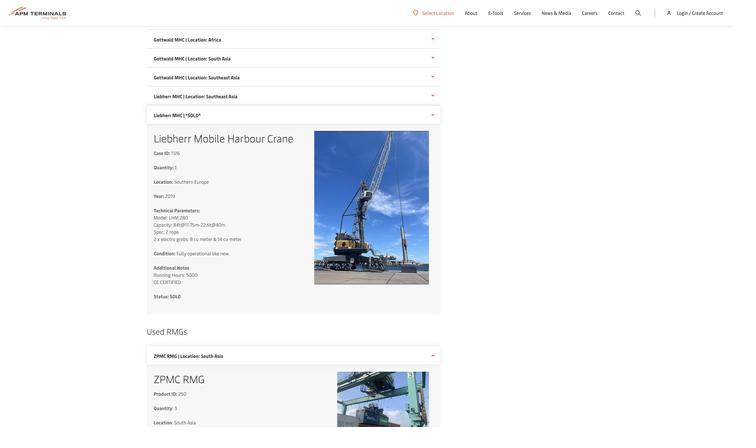 Task type: describe. For each thing, give the bounding box(es) containing it.
spec:
[[154, 229, 165, 235]]

account
[[707, 10, 724, 16]]

condition:
[[154, 251, 176, 257]]

product id: 250
[[154, 391, 187, 398]]

mobile
[[194, 131, 225, 145]]

gottwald for gottwald mhc | location: africa
[[154, 36, 174, 43]]

services button
[[515, 0, 531, 26]]

south for zpmc rmg | location: south asia
[[201, 353, 214, 360]]

quantity
[[154, 406, 173, 412]]

mhc for gottwald mhc | location: southeast asia
[[175, 74, 185, 81]]

liebherr mhc | *sold*
[[154, 112, 201, 119]]

2 meter from the left
[[230, 236, 242, 243]]

used rmgs
[[147, 326, 187, 337]]

select location
[[423, 10, 454, 16]]

rope
[[170, 229, 179, 235]]

technical parameters: model: lhm 280 capacity: 84t@11-15m-22.6t@40m spec: 2 rope 2 x electro grabs: 8 cu meter & 14 cu meter
[[154, 208, 242, 243]]

running
[[154, 272, 171, 278]]

& inside technical parameters: model: lhm 280 capacity: 84t@11-15m-22.6t@40m spec: 2 rope 2 x electro grabs: 8 cu meter & 14 cu meter
[[213, 236, 217, 243]]

southern
[[174, 179, 193, 185]]

1126
[[171, 150, 180, 156]]

mhc for gottwald mhc | location: south asia
[[175, 55, 185, 62]]

create
[[693, 10, 706, 16]]

quantity: 1
[[154, 164, 177, 171]]

id: for zpmc
[[172, 391, 177, 398]]

location: southern europe
[[154, 179, 209, 185]]

harbour
[[228, 131, 265, 145]]

careers button
[[583, 0, 598, 26]]

contact button
[[609, 0, 625, 26]]

location: for liebherr mhc | location: southeast asia
[[186, 93, 205, 100]]

crane
[[268, 131, 294, 145]]

technical
[[154, 208, 174, 214]]

operational
[[188, 251, 211, 257]]

south inside zpmc rmg | location: south asia element
[[174, 420, 187, 426]]

like
[[212, 251, 219, 257]]

: for location
[[172, 420, 173, 426]]

asia for gottwald mhc | location: south asia
[[222, 55, 231, 62]]

login
[[678, 10, 689, 16]]

liebherr mhc | location: southeast asia
[[154, 93, 238, 100]]

: for quantity
[[173, 406, 174, 412]]

ce
[[154, 279, 159, 286]]

notes
[[177, 265, 190, 271]]

| for liebherr mhc | location: southeast asia
[[184, 93, 185, 100]]

2 cu from the left
[[224, 236, 228, 243]]

rmg for zpmc rmg
[[183, 372, 205, 386]]

africa
[[208, 36, 221, 43]]

8
[[190, 236, 193, 243]]

new.
[[221, 251, 230, 257]]

0 vertical spatial location
[[437, 10, 454, 16]]

fully
[[177, 251, 187, 257]]

2019
[[165, 193, 175, 200]]

location: for gottwald mhc | location: south asia
[[188, 55, 208, 62]]

*sold*
[[185, 112, 201, 119]]

about button
[[465, 0, 478, 26]]

15m-
[[190, 222, 201, 228]]

gottwald for gottwald mhc | location: south asia
[[154, 55, 174, 62]]

status: sold
[[154, 294, 181, 300]]

| for gottwald mhc | location: south asia
[[186, 55, 187, 62]]

liebherr mhc | *sold* button
[[147, 106, 441, 124]]

zpmc rmg | location: south asia button
[[147, 347, 441, 365]]

parameters:
[[175, 208, 200, 214]]

year:
[[154, 193, 164, 200]]

mhc for liebherr mhc | location: southeast asia
[[173, 93, 182, 100]]

liebherr for liebherr mobile harbour crane
[[154, 131, 191, 145]]

condition: fully operational like new.
[[154, 251, 231, 257]]

used
[[147, 326, 165, 337]]

zpmc for zpmc rmg | location: south asia
[[154, 353, 166, 360]]

case id: 1126
[[154, 150, 180, 156]]

x
[[158, 236, 160, 243]]

photo for the 1st page image
[[338, 372, 429, 428]]

select location button
[[414, 10, 454, 16]]

zpmc rmg
[[154, 372, 205, 386]]

| for gottwald mhc | location: southeast asia
[[186, 74, 187, 81]]

zpmc rmg | location: south asia element
[[147, 365, 441, 428]]

zpmc rmg | location: south asia
[[154, 353, 223, 360]]

asia for liebherr mhc | location: southeast asia
[[229, 93, 238, 100]]

liebherr mhc | *sold* element
[[147, 124, 441, 315]]

| for zpmc rmg | location: south asia
[[178, 353, 179, 360]]

mhc for gottwald mhc | location: africa
[[175, 36, 185, 43]]

careers
[[583, 10, 598, 16]]

mhc for liebherr mhc | *sold*
[[173, 112, 182, 119]]

quantity : 3
[[154, 406, 177, 412]]

status:
[[154, 294, 169, 300]]

rmgs
[[167, 326, 187, 337]]

zpmc for zpmc rmg
[[154, 372, 180, 386]]

5000
[[186, 272, 198, 278]]

south for gottwald mhc | location: south asia
[[209, 55, 221, 62]]



Task type: locate. For each thing, give the bounding box(es) containing it.
3 gottwald from the top
[[154, 74, 174, 81]]

1
[[175, 164, 177, 171]]

liebherr
[[154, 93, 171, 100], [154, 112, 171, 119], [154, 131, 191, 145]]

0 horizontal spatial location
[[154, 420, 172, 426]]

1 horizontal spatial rmg
[[183, 372, 205, 386]]

2 vertical spatial south
[[174, 420, 187, 426]]

| for gottwald mhc | location: africa
[[186, 36, 187, 43]]

1 vertical spatial 2
[[154, 236, 156, 243]]

south inside gottwald mhc | location: south asia dropdown button
[[209, 55, 221, 62]]

2 left rope
[[166, 229, 168, 235]]

1 vertical spatial liebherr
[[154, 112, 171, 119]]

tools
[[493, 10, 504, 16]]

2 liebherr from the top
[[154, 112, 171, 119]]

quantity:
[[154, 164, 174, 171]]

0 vertical spatial id:
[[165, 150, 170, 156]]

south
[[209, 55, 221, 62], [201, 353, 214, 360], [174, 420, 187, 426]]

asia for zpmc rmg | location: south asia
[[215, 353, 223, 360]]

certified
[[160, 279, 181, 286]]

rmg up the zpmc rmg
[[167, 353, 177, 360]]

1 vertical spatial gottwald
[[154, 55, 174, 62]]

: left 3
[[173, 406, 174, 412]]

gottwald mhc | location: southeast asia button
[[147, 68, 441, 87]]

liebherr for liebherr mhc | location: southeast asia
[[154, 93, 171, 100]]

location:
[[188, 36, 208, 43], [188, 55, 208, 62], [188, 74, 208, 81], [186, 93, 205, 100], [154, 179, 173, 185], [181, 353, 200, 360]]

0 vertical spatial gottwald
[[154, 36, 174, 43]]

liebherr mhc | location: southeast asia button
[[147, 87, 441, 106]]

0 horizontal spatial 2
[[154, 236, 156, 243]]

mhc inside dropdown button
[[175, 36, 185, 43]]

| left *sold*
[[184, 112, 185, 119]]

liebherr for liebherr mhc | *sold*
[[154, 112, 171, 119]]

asia for gottwald mhc | location: southeast asia
[[231, 74, 240, 81]]

sold
[[170, 294, 181, 300]]

1 horizontal spatial meter
[[230, 236, 242, 243]]

0 vertical spatial rmg
[[167, 353, 177, 360]]

capacity:
[[154, 222, 172, 228]]

electro
[[161, 236, 175, 243]]

| down gottwald mhc | location: south asia
[[186, 74, 187, 81]]

1 liebherr from the top
[[154, 93, 171, 100]]

e-tools
[[489, 10, 504, 16]]

liebherr mobile harbour crane
[[154, 131, 294, 145]]

2 vertical spatial gottwald
[[154, 74, 174, 81]]

22.6t@40m
[[201, 222, 226, 228]]

login / create account
[[678, 10, 724, 16]]

rmg for zpmc rmg | location: south asia
[[167, 353, 177, 360]]

| inside dropdown button
[[184, 112, 185, 119]]

1 vertical spatial rmg
[[183, 372, 205, 386]]

3 liebherr from the top
[[154, 131, 191, 145]]

grabs:
[[177, 236, 189, 243]]

2 left x
[[154, 236, 156, 243]]

0 horizontal spatial &
[[213, 236, 217, 243]]

contact
[[609, 10, 625, 16]]

rmg up 250
[[183, 372, 205, 386]]

location: left africa
[[188, 36, 208, 43]]

: down quantity : 3
[[172, 420, 173, 426]]

id: left 250
[[172, 391, 177, 398]]

0 horizontal spatial meter
[[200, 236, 212, 243]]

|
[[186, 36, 187, 43], [186, 55, 187, 62], [186, 74, 187, 81], [184, 93, 185, 100], [184, 112, 185, 119], [178, 353, 179, 360]]

/
[[690, 10, 692, 16]]

rmg inside dropdown button
[[167, 353, 177, 360]]

0 vertical spatial south
[[209, 55, 221, 62]]

model:
[[154, 215, 168, 221]]

services
[[515, 10, 531, 16]]

| for liebherr mhc | *sold*
[[184, 112, 185, 119]]

zpmc up product id: 250
[[154, 372, 180, 386]]

location: for gottwald mhc | location: africa
[[188, 36, 208, 43]]

europe
[[195, 179, 209, 185]]

id: inside the liebherr mhc | *sold* element
[[165, 150, 170, 156]]

location: for zpmc rmg | location: south asia
[[181, 353, 200, 360]]

southeast for gottwald mhc | location: southeast asia
[[209, 74, 230, 81]]

location: inside the liebherr mhc | *sold* element
[[154, 179, 173, 185]]

1 cu from the left
[[194, 236, 199, 243]]

3
[[175, 406, 177, 412]]

gottwald mhc | location: africa button
[[147, 30, 441, 49]]

| down gottwald mhc | location: africa
[[186, 55, 187, 62]]

2 gottwald from the top
[[154, 55, 174, 62]]

hours:
[[172, 272, 185, 278]]

id: for liebherr
[[165, 150, 170, 156]]

location: up 'gottwald mhc | location: southeast asia'
[[188, 55, 208, 62]]

:
[[173, 406, 174, 412], [172, 420, 173, 426]]

zpmc inside dropdown button
[[154, 353, 166, 360]]

1 main page photo image
[[315, 131, 429, 285]]

2 zpmc from the top
[[154, 372, 180, 386]]

select
[[423, 10, 436, 16]]

mhc left *sold*
[[173, 112, 182, 119]]

lhm
[[169, 215, 179, 221]]

1 vertical spatial southeast
[[206, 93, 228, 100]]

southeast for liebherr mhc | location: southeast asia
[[206, 93, 228, 100]]

additional notes running hours: 5000 ce certified
[[154, 265, 198, 286]]

media
[[559, 10, 572, 16]]

0 horizontal spatial id:
[[165, 150, 170, 156]]

about
[[465, 10, 478, 16]]

0 vertical spatial southeast
[[209, 74, 230, 81]]

1 gottwald from the top
[[154, 36, 174, 43]]

mhc down gottwald mhc | location: south asia
[[175, 74, 185, 81]]

1 horizontal spatial cu
[[224, 236, 228, 243]]

news & media
[[542, 10, 572, 16]]

gottwald mhc | location: africa
[[154, 36, 221, 43]]

1 vertical spatial &
[[213, 236, 217, 243]]

1 horizontal spatial &
[[555, 10, 558, 16]]

southeast
[[209, 74, 230, 81], [206, 93, 228, 100]]

gottwald mhc | location: southeast asia
[[154, 74, 240, 81]]

location : south asia
[[154, 420, 196, 426]]

gottwald mhc | location: south asia button
[[147, 49, 441, 68]]

case
[[154, 150, 164, 156]]

location right select
[[437, 10, 454, 16]]

| up the zpmc rmg
[[178, 353, 179, 360]]

| up gottwald mhc | location: south asia
[[186, 36, 187, 43]]

news & media button
[[542, 0, 572, 26]]

meter right 14
[[230, 236, 242, 243]]

login / create account link
[[667, 0, 724, 26]]

& right news
[[555, 10, 558, 16]]

news
[[542, 10, 554, 16]]

zpmc down used
[[154, 353, 166, 360]]

1 vertical spatial south
[[201, 353, 214, 360]]

1 vertical spatial zpmc
[[154, 372, 180, 386]]

| inside dropdown button
[[186, 36, 187, 43]]

gottwald for gottwald mhc | location: southeast asia
[[154, 74, 174, 81]]

additional
[[154, 265, 176, 271]]

location: down 'gottwald mhc | location: southeast asia'
[[186, 93, 205, 100]]

product
[[154, 391, 171, 398]]

0 vertical spatial :
[[173, 406, 174, 412]]

location: for gottwald mhc | location: southeast asia
[[188, 74, 208, 81]]

location down the quantity
[[154, 420, 172, 426]]

cu right 14
[[224, 236, 228, 243]]

liebherr inside dropdown button
[[154, 93, 171, 100]]

mhc up gottwald mhc | location: south asia
[[175, 36, 185, 43]]

liebherr inside dropdown button
[[154, 112, 171, 119]]

e-
[[489, 10, 493, 16]]

e-tools button
[[489, 0, 504, 26]]

id: left 1126
[[165, 150, 170, 156]]

south inside zpmc rmg | location: south asia dropdown button
[[201, 353, 214, 360]]

mhc inside dropdown button
[[173, 112, 182, 119]]

cu right 8
[[194, 236, 199, 243]]

1 vertical spatial location
[[154, 420, 172, 426]]

0 vertical spatial zpmc
[[154, 353, 166, 360]]

id: inside zpmc rmg | location: south asia element
[[172, 391, 177, 398]]

| up liebherr mhc | *sold* at the top left
[[184, 93, 185, 100]]

2 vertical spatial liebherr
[[154, 131, 191, 145]]

0 vertical spatial liebherr
[[154, 93, 171, 100]]

location: down the "quantity:" on the left of the page
[[154, 179, 173, 185]]

& inside dropdown button
[[555, 10, 558, 16]]

gottwald mhc | location: south asia
[[154, 55, 231, 62]]

84t@11-
[[174, 222, 190, 228]]

0 horizontal spatial cu
[[194, 236, 199, 243]]

location: up the zpmc rmg
[[181, 353, 200, 360]]

1 vertical spatial id:
[[172, 391, 177, 398]]

0 vertical spatial 2
[[166, 229, 168, 235]]

0 horizontal spatial rmg
[[167, 353, 177, 360]]

mhc down gottwald mhc | location: africa
[[175, 55, 185, 62]]

mhc up liebherr mhc | *sold* at the top left
[[173, 93, 182, 100]]

zpmc
[[154, 353, 166, 360], [154, 372, 180, 386]]

0 vertical spatial &
[[555, 10, 558, 16]]

location: up 'liebherr mhc | location: southeast asia'
[[188, 74, 208, 81]]

1 vertical spatial :
[[172, 420, 173, 426]]

& left 14
[[213, 236, 217, 243]]

location
[[437, 10, 454, 16], [154, 420, 172, 426]]

250
[[178, 391, 187, 398]]

year: 2019
[[154, 193, 175, 200]]

1 horizontal spatial 2
[[166, 229, 168, 235]]

1 horizontal spatial id:
[[172, 391, 177, 398]]

1 horizontal spatial location
[[437, 10, 454, 16]]

280
[[180, 215, 188, 221]]

meter
[[200, 236, 212, 243], [230, 236, 242, 243]]

&
[[555, 10, 558, 16], [213, 236, 217, 243]]

1 meter from the left
[[200, 236, 212, 243]]

1 zpmc from the top
[[154, 353, 166, 360]]

gottwald inside dropdown button
[[154, 36, 174, 43]]

mhc
[[175, 36, 185, 43], [175, 55, 185, 62], [175, 74, 185, 81], [173, 93, 182, 100], [173, 112, 182, 119]]

location: inside dropdown button
[[188, 36, 208, 43]]

14
[[218, 236, 222, 243]]

meter left 14
[[200, 236, 212, 243]]



Task type: vqa. For each thing, say whether or not it's contained in the screenshot.
the top Reefer
no



